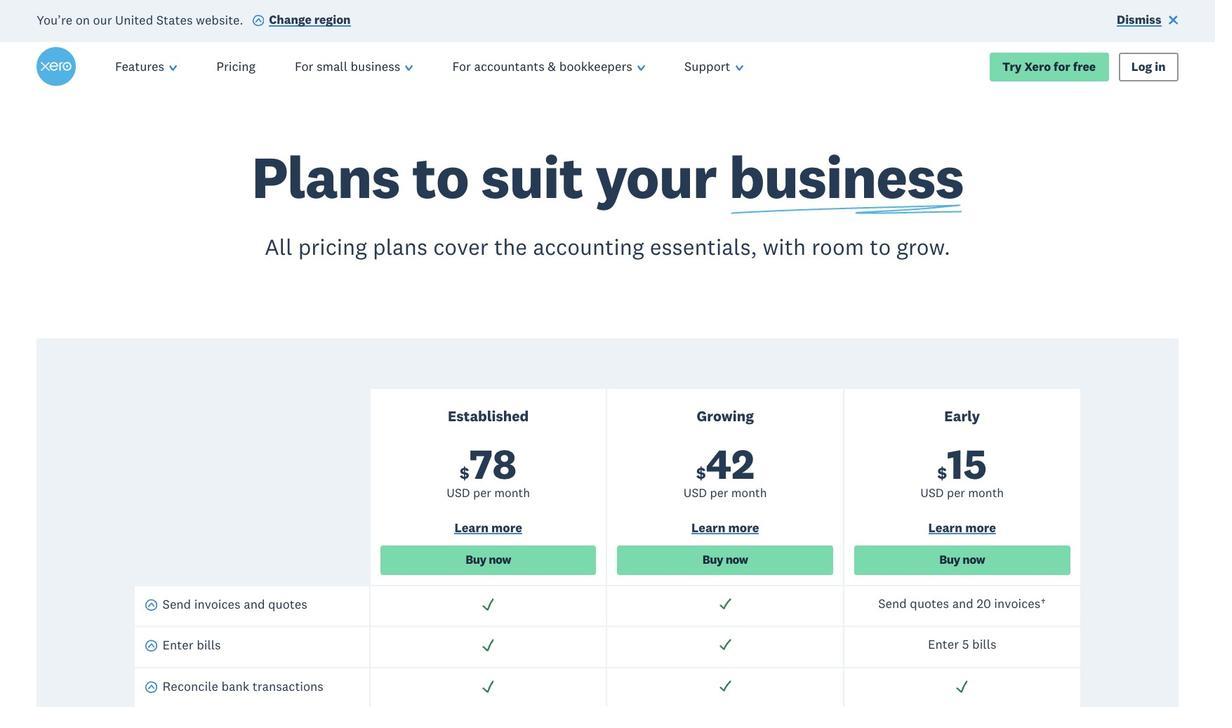 Task type: describe. For each thing, give the bounding box(es) containing it.
&
[[548, 58, 556, 75]]

log
[[1132, 59, 1153, 74]]

buy now link for 78
[[381, 546, 597, 575]]

0 vertical spatial included image
[[718, 597, 733, 612]]

change
[[269, 12, 312, 27]]

change region button
[[252, 12, 351, 31]]

$ 15 usd per month
[[921, 438, 1005, 501]]

established
[[448, 407, 529, 426]]

plans
[[252, 140, 400, 214]]

$ for 42
[[697, 463, 706, 484]]

per for 15
[[947, 485, 966, 501]]

region
[[314, 12, 351, 27]]

our
[[93, 11, 112, 27]]

grow.
[[897, 232, 951, 260]]

accounting
[[533, 232, 645, 260]]

more for 78
[[492, 519, 523, 536]]

in
[[1156, 59, 1166, 74]]

1 vertical spatial to
[[870, 232, 891, 260]]

buy for 15
[[940, 552, 961, 568]]

plans to suit your
[[252, 140, 729, 214]]

learn for 15
[[929, 519, 963, 536]]

reconcile
[[163, 679, 218, 695]]

included image for enter bills
[[481, 638, 496, 653]]

try
[[1003, 59, 1022, 74]]

enter bills
[[163, 637, 221, 654]]

invoices†
[[995, 595, 1047, 612]]

usd for 78
[[447, 485, 470, 501]]

essentials,
[[650, 232, 758, 260]]

all
[[265, 232, 293, 260]]

business inside for small business dropdown button
[[351, 58, 401, 75]]

1 horizontal spatial business
[[729, 140, 964, 214]]

all pricing plans cover the accounting essentials, with room to grow.
[[265, 232, 951, 260]]

learn more link for 42
[[618, 519, 834, 539]]

quotes inside button
[[268, 596, 307, 612]]

per for 78
[[473, 485, 492, 501]]

accountants
[[474, 58, 545, 75]]

buy now link for 15
[[855, 546, 1071, 575]]

features
[[115, 58, 164, 75]]

for for for small business
[[295, 58, 313, 75]]

1 horizontal spatial bills
[[973, 637, 997, 653]]

enter 5 bills
[[929, 637, 997, 653]]

change region
[[269, 12, 351, 27]]

try xero for free link
[[990, 52, 1109, 81]]

log in link
[[1119, 52, 1179, 81]]

send for send invoices and quotes
[[163, 596, 191, 612]]

invoices
[[194, 596, 241, 612]]

log in
[[1132, 59, 1166, 74]]

usd for 42
[[684, 485, 707, 501]]

0 horizontal spatial to
[[412, 140, 469, 214]]

$ for 15
[[938, 463, 948, 484]]

pricing link
[[197, 42, 275, 91]]

support
[[685, 58, 731, 75]]

for for for accountants & bookkeepers
[[453, 58, 471, 75]]

website.
[[196, 11, 243, 27]]

the
[[494, 232, 528, 260]]

enter bills button
[[145, 637, 221, 657]]

transactions
[[253, 679, 324, 695]]

learn more for 78
[[455, 519, 523, 536]]

xero
[[1025, 59, 1052, 74]]

send invoices and quotes
[[163, 596, 307, 612]]

support button
[[665, 42, 763, 91]]

for
[[1054, 59, 1071, 74]]

bank
[[222, 679, 249, 695]]

for small business
[[295, 58, 401, 75]]

$ 42 usd per month
[[684, 438, 767, 501]]

united
[[115, 11, 153, 27]]

1 horizontal spatial quotes
[[911, 595, 950, 612]]

growing
[[697, 407, 754, 426]]

states
[[156, 11, 193, 27]]



Task type: locate. For each thing, give the bounding box(es) containing it.
3 now from the left
[[963, 552, 986, 568]]

20
[[977, 595, 992, 612]]

on
[[76, 11, 90, 27]]

business up room
[[729, 140, 964, 214]]

2 horizontal spatial buy
[[940, 552, 961, 568]]

1 horizontal spatial and
[[953, 595, 974, 612]]

1 horizontal spatial learn
[[692, 519, 726, 536]]

learn down $ 78 usd per month
[[455, 519, 489, 536]]

2 per from the left
[[710, 485, 729, 501]]

buy now link
[[381, 546, 597, 575], [618, 546, 834, 575], [855, 546, 1071, 575]]

0 vertical spatial to
[[412, 140, 469, 214]]

more down $ 42 usd per month
[[729, 519, 760, 536]]

and for quotes
[[244, 596, 265, 612]]

buy
[[466, 552, 487, 568], [703, 552, 724, 568], [940, 552, 961, 568]]

month inside $ 15 usd per month
[[969, 485, 1005, 501]]

2 month from the left
[[732, 485, 767, 501]]

month inside $ 42 usd per month
[[732, 485, 767, 501]]

now for 78
[[489, 552, 511, 568]]

0 horizontal spatial more
[[492, 519, 523, 536]]

$ inside $ 42 usd per month
[[697, 463, 706, 484]]

more for 42
[[729, 519, 760, 536]]

send
[[879, 595, 907, 612], [163, 596, 191, 612]]

enter
[[929, 637, 960, 653], [163, 637, 194, 654]]

usd for 15
[[921, 485, 944, 501]]

0 horizontal spatial buy now
[[466, 552, 511, 568]]

bills inside button
[[197, 637, 221, 654]]

2 horizontal spatial per
[[947, 485, 966, 501]]

2 horizontal spatial month
[[969, 485, 1005, 501]]

3 $ from the left
[[938, 463, 948, 484]]

business
[[351, 58, 401, 75], [729, 140, 964, 214]]

learn for 78
[[455, 519, 489, 536]]

2 horizontal spatial now
[[963, 552, 986, 568]]

1 horizontal spatial more
[[729, 519, 760, 536]]

0 horizontal spatial $
[[460, 463, 470, 484]]

and
[[953, 595, 974, 612], [244, 596, 265, 612]]

more for 15
[[966, 519, 997, 536]]

with
[[763, 232, 806, 260]]

$ inside $ 15 usd per month
[[938, 463, 948, 484]]

3 buy now from the left
[[940, 552, 986, 568]]

2 horizontal spatial learn
[[929, 519, 963, 536]]

usd inside $ 42 usd per month
[[684, 485, 707, 501]]

learn more link
[[381, 519, 597, 539], [618, 519, 834, 539], [855, 519, 1071, 539]]

buy for 42
[[703, 552, 724, 568]]

for
[[295, 58, 313, 75], [453, 58, 471, 75]]

buy for 78
[[466, 552, 487, 568]]

enter for enter bills
[[163, 637, 194, 654]]

1 usd from the left
[[447, 485, 470, 501]]

1 now from the left
[[489, 552, 511, 568]]

3 more from the left
[[966, 519, 997, 536]]

send invoices and quotes button
[[145, 596, 307, 616]]

included image
[[718, 597, 733, 612], [481, 638, 496, 653], [481, 679, 496, 694]]

1 learn more from the left
[[455, 519, 523, 536]]

room
[[812, 232, 865, 260]]

learn more link down $ 42 usd per month
[[618, 519, 834, 539]]

0 horizontal spatial quotes
[[268, 596, 307, 612]]

for accountants & bookkeepers button
[[433, 42, 665, 91]]

3 buy now link from the left
[[855, 546, 1071, 575]]

3 learn more from the left
[[929, 519, 997, 536]]

bills right 5 at bottom
[[973, 637, 997, 653]]

0 horizontal spatial bills
[[197, 637, 221, 654]]

2 horizontal spatial more
[[966, 519, 997, 536]]

1 buy from the left
[[466, 552, 487, 568]]

you're on our united states website.
[[36, 11, 243, 27]]

for small business button
[[275, 42, 433, 91]]

15
[[948, 438, 988, 491]]

2 usd from the left
[[684, 485, 707, 501]]

now for 42
[[726, 552, 749, 568]]

0 horizontal spatial learn more
[[455, 519, 523, 536]]

for left accountants
[[453, 58, 471, 75]]

try xero for free
[[1003, 59, 1097, 74]]

0 vertical spatial business
[[351, 58, 401, 75]]

3 learn more link from the left
[[855, 519, 1071, 539]]

usd inside $ 15 usd per month
[[921, 485, 944, 501]]

buy now for 15
[[940, 552, 986, 568]]

included image
[[481, 597, 496, 612], [718, 638, 733, 653], [718, 679, 733, 694], [955, 679, 970, 694]]

3 usd from the left
[[921, 485, 944, 501]]

1 horizontal spatial buy now link
[[618, 546, 834, 575]]

2 horizontal spatial $
[[938, 463, 948, 484]]

enter for enter 5 bills
[[929, 637, 960, 653]]

cover
[[433, 232, 489, 260]]

$ for 78
[[460, 463, 470, 484]]

$ down growing
[[697, 463, 706, 484]]

1 horizontal spatial send
[[879, 595, 907, 612]]

1 horizontal spatial usd
[[684, 485, 707, 501]]

2 buy now from the left
[[703, 552, 749, 568]]

2 buy now link from the left
[[618, 546, 834, 575]]

included image for reconcile bank transactions
[[481, 679, 496, 694]]

plans
[[373, 232, 428, 260]]

learn down $ 42 usd per month
[[692, 519, 726, 536]]

5
[[963, 637, 970, 653]]

enter up reconcile
[[163, 637, 194, 654]]

buy now for 42
[[703, 552, 749, 568]]

learn more link for 15
[[855, 519, 1071, 539]]

and left 20
[[953, 595, 974, 612]]

1 horizontal spatial now
[[726, 552, 749, 568]]

1 horizontal spatial month
[[732, 485, 767, 501]]

2 horizontal spatial buy now link
[[855, 546, 1071, 575]]

1 more from the left
[[492, 519, 523, 536]]

per
[[473, 485, 492, 501], [710, 485, 729, 501], [947, 485, 966, 501]]

1 learn more link from the left
[[381, 519, 597, 539]]

bills
[[973, 637, 997, 653], [197, 637, 221, 654]]

1 horizontal spatial learn more
[[692, 519, 760, 536]]

1 month from the left
[[495, 485, 530, 501]]

1 horizontal spatial $
[[697, 463, 706, 484]]

learn more link down $ 15 usd per month
[[855, 519, 1071, 539]]

learn for 42
[[692, 519, 726, 536]]

0 horizontal spatial enter
[[163, 637, 194, 654]]

send for send quotes and 20 invoices†
[[879, 595, 907, 612]]

now for 15
[[963, 552, 986, 568]]

1 horizontal spatial learn more link
[[618, 519, 834, 539]]

month for 78
[[495, 485, 530, 501]]

1 horizontal spatial buy now
[[703, 552, 749, 568]]

2 learn more link from the left
[[618, 519, 834, 539]]

1 horizontal spatial enter
[[929, 637, 960, 653]]

0 horizontal spatial business
[[351, 58, 401, 75]]

2 vertical spatial included image
[[481, 679, 496, 694]]

usd
[[447, 485, 470, 501], [684, 485, 707, 501], [921, 485, 944, 501]]

0 horizontal spatial and
[[244, 596, 265, 612]]

1 learn from the left
[[455, 519, 489, 536]]

0 horizontal spatial month
[[495, 485, 530, 501]]

bills down invoices
[[197, 637, 221, 654]]

month
[[495, 485, 530, 501], [732, 485, 767, 501], [969, 485, 1005, 501]]

for left small
[[295, 58, 313, 75]]

buy now for 78
[[466, 552, 511, 568]]

your
[[596, 140, 717, 214]]

small
[[317, 58, 348, 75]]

3 buy from the left
[[940, 552, 961, 568]]

learn more link down $ 78 usd per month
[[381, 519, 597, 539]]

you're
[[36, 11, 72, 27]]

0 horizontal spatial learn more link
[[381, 519, 597, 539]]

2 learn from the left
[[692, 519, 726, 536]]

2 for from the left
[[453, 58, 471, 75]]

more down $ 15 usd per month
[[966, 519, 997, 536]]

0 horizontal spatial for
[[295, 58, 313, 75]]

1 horizontal spatial per
[[710, 485, 729, 501]]

1 $ from the left
[[460, 463, 470, 484]]

1 buy now from the left
[[466, 552, 511, 568]]

more down $ 78 usd per month
[[492, 519, 523, 536]]

month inside $ 78 usd per month
[[495, 485, 530, 501]]

send inside button
[[163, 596, 191, 612]]

1 per from the left
[[473, 485, 492, 501]]

2 horizontal spatial learn more link
[[855, 519, 1071, 539]]

42
[[706, 438, 755, 491]]

0 horizontal spatial usd
[[447, 485, 470, 501]]

$ down established
[[460, 463, 470, 484]]

3 learn from the left
[[929, 519, 963, 536]]

dismiss
[[1118, 12, 1162, 27]]

month for 42
[[732, 485, 767, 501]]

to
[[412, 140, 469, 214], [870, 232, 891, 260]]

free
[[1074, 59, 1097, 74]]

and right invoices
[[244, 596, 265, 612]]

2 buy from the left
[[703, 552, 724, 568]]

1 vertical spatial included image
[[481, 638, 496, 653]]

2 now from the left
[[726, 552, 749, 568]]

learn more down $ 42 usd per month
[[692, 519, 760, 536]]

and inside send invoices and quotes button
[[244, 596, 265, 612]]

xero homepage image
[[36, 47, 76, 87]]

$ 78 usd per month
[[447, 438, 530, 501]]

more
[[492, 519, 523, 536], [729, 519, 760, 536], [966, 519, 997, 536]]

send quotes and 20 invoices†
[[879, 595, 1047, 612]]

now
[[489, 552, 511, 568], [726, 552, 749, 568], [963, 552, 986, 568]]

per inside $ 42 usd per month
[[710, 485, 729, 501]]

month for 15
[[969, 485, 1005, 501]]

2 $ from the left
[[697, 463, 706, 484]]

2 horizontal spatial usd
[[921, 485, 944, 501]]

bookkeepers
[[560, 58, 633, 75]]

78
[[470, 438, 517, 491]]

learn more down $ 78 usd per month
[[455, 519, 523, 536]]

2 horizontal spatial buy now
[[940, 552, 986, 568]]

1 horizontal spatial to
[[870, 232, 891, 260]]

learn more link for 78
[[381, 519, 597, 539]]

usd inside $ 78 usd per month
[[447, 485, 470, 501]]

features button
[[95, 42, 197, 91]]

buy now link for 42
[[618, 546, 834, 575]]

learn
[[455, 519, 489, 536], [692, 519, 726, 536], [929, 519, 963, 536]]

reconcile bank transactions button
[[145, 678, 324, 698]]

1 horizontal spatial buy
[[703, 552, 724, 568]]

$
[[460, 463, 470, 484], [697, 463, 706, 484], [938, 463, 948, 484]]

0 horizontal spatial buy now link
[[381, 546, 597, 575]]

for accountants & bookkeepers
[[453, 58, 633, 75]]

quotes
[[911, 595, 950, 612], [268, 596, 307, 612]]

per for 42
[[710, 485, 729, 501]]

3 per from the left
[[947, 485, 966, 501]]

0 horizontal spatial send
[[163, 596, 191, 612]]

0 horizontal spatial now
[[489, 552, 511, 568]]

business right small
[[351, 58, 401, 75]]

suit
[[481, 140, 583, 214]]

pricing
[[216, 58, 256, 75]]

0 horizontal spatial buy
[[466, 552, 487, 568]]

learn more for 42
[[692, 519, 760, 536]]

learn down $ 15 usd per month
[[929, 519, 963, 536]]

per inside $ 78 usd per month
[[473, 485, 492, 501]]

1 for from the left
[[295, 58, 313, 75]]

1 horizontal spatial for
[[453, 58, 471, 75]]

2 learn more from the left
[[692, 519, 760, 536]]

learn more
[[455, 519, 523, 536], [692, 519, 760, 536], [929, 519, 997, 536]]

and for 20
[[953, 595, 974, 612]]

2 horizontal spatial learn more
[[929, 519, 997, 536]]

1 buy now link from the left
[[381, 546, 597, 575]]

3 month from the left
[[969, 485, 1005, 501]]

enter inside button
[[163, 637, 194, 654]]

pricing
[[298, 232, 367, 260]]

reconcile bank transactions
[[163, 679, 324, 695]]

2 more from the left
[[729, 519, 760, 536]]

learn more for 15
[[929, 519, 997, 536]]

$ inside $ 78 usd per month
[[460, 463, 470, 484]]

per inside $ 15 usd per month
[[947, 485, 966, 501]]

buy now
[[466, 552, 511, 568], [703, 552, 749, 568], [940, 552, 986, 568]]

early
[[945, 407, 981, 426]]

0 horizontal spatial learn
[[455, 519, 489, 536]]

1 vertical spatial business
[[729, 140, 964, 214]]

learn more down $ 15 usd per month
[[929, 519, 997, 536]]

enter left 5 at bottom
[[929, 637, 960, 653]]

dismiss button
[[1118, 12, 1179, 31]]

0 horizontal spatial per
[[473, 485, 492, 501]]

$ down early
[[938, 463, 948, 484]]



Task type: vqa. For each thing, say whether or not it's contained in the screenshot.
Why
no



